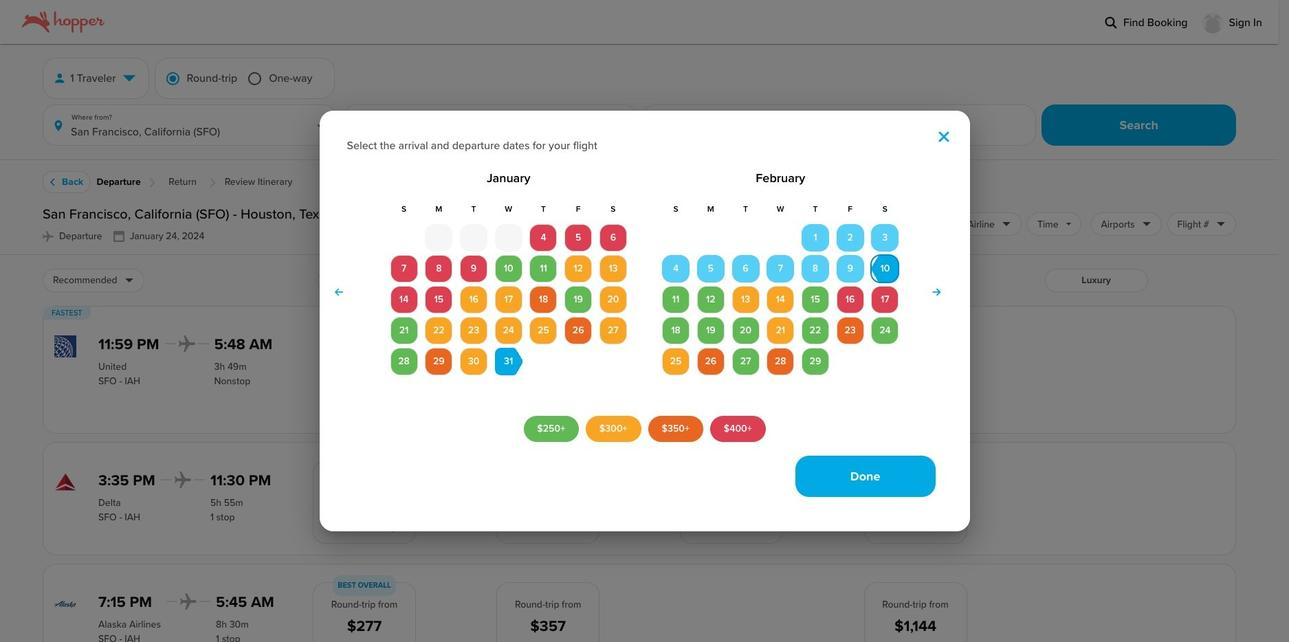 Task type: locate. For each thing, give the bounding box(es) containing it.
b2b airplane icon image
[[43, 231, 54, 242], [178, 335, 195, 352], [175, 472, 191, 488], [180, 593, 197, 610]]

layover 1 stop  -0d element for duration 8h 30m element
[[216, 632, 274, 642]]

delta image
[[54, 472, 76, 494]]

1 end image from the left
[[1066, 220, 1072, 229]]

end image
[[868, 220, 878, 229], [1002, 220, 1011, 229], [124, 276, 134, 285]]

layover 1 stop  -0d element down arrival at 11:30 pm element
[[210, 510, 271, 524]]

3 end image from the left
[[1216, 220, 1226, 229]]

1 horizontal spatial end image
[[1142, 220, 1151, 229]]

end image
[[1066, 220, 1072, 229], [1142, 220, 1151, 229], [1216, 220, 1226, 229]]

arrow left image
[[335, 288, 343, 297]]

option group
[[159, 64, 324, 92]]

1 vertical spatial layover 1 stop  -0d element
[[216, 632, 274, 642]]

0 horizontal spatial end image
[[1066, 220, 1072, 229]]

united image
[[54, 335, 76, 357]]

layover nonstop  -0d element
[[214, 374, 273, 388]]

b2b airplane icon image for departure at 7:15 pm element at the bottom
[[180, 593, 197, 610]]

duration 5h 55m element
[[210, 496, 271, 510]]

b2b airplane icon image for departure at 11:59 pm element
[[178, 335, 195, 352]]

arrival at 11:30 pm element
[[210, 472, 271, 490]]

dropdown image
[[122, 71, 137, 86]]

layover 1 stop  -0d element
[[210, 510, 271, 524], [216, 632, 274, 642]]

layover 1 stop  -0d element for the duration 5h 55m element
[[210, 510, 271, 524]]

calendar icon image
[[113, 231, 124, 242]]

alaska airlines image
[[54, 593, 76, 615]]

b2b airplane icon image for departure at 3:35 pm element
[[175, 472, 191, 488]]

arrival at 5:45 am element
[[216, 593, 274, 612]]

2 horizontal spatial end image
[[1002, 220, 1011, 229]]

february element
[[660, 206, 901, 376]]

2 horizontal spatial end image
[[1216, 220, 1226, 229]]

0 vertical spatial layover 1 stop  -0d element
[[210, 510, 271, 524]]

layover 1 stop  -0d element down 'arrival at 5:45 am' element
[[216, 632, 274, 642]]

dialog
[[319, 110, 970, 532], [319, 110, 970, 532]]

departure at 7:15 pm element
[[98, 593, 161, 612]]



Task type: describe. For each thing, give the bounding box(es) containing it.
2 end image from the left
[[1142, 220, 1151, 229]]

duration 3h 49m element
[[214, 359, 273, 374]]

arrow right image
[[932, 288, 941, 297]]

january element
[[388, 206, 629, 376]]

departure at 3:35 pm element
[[98, 472, 155, 490]]

close button icon image
[[938, 131, 949, 142]]

departure at 11:59 pm element
[[98, 335, 159, 354]]

arrival at 5:48 am element
[[214, 335, 273, 354]]

1 horizontal spatial end image
[[868, 220, 878, 229]]

duration 8h 30m element
[[216, 617, 274, 632]]

0 horizontal spatial end image
[[124, 276, 134, 285]]



Task type: vqa. For each thing, say whether or not it's contained in the screenshot.
Price Freeze Super App Tile IMAGE
no



